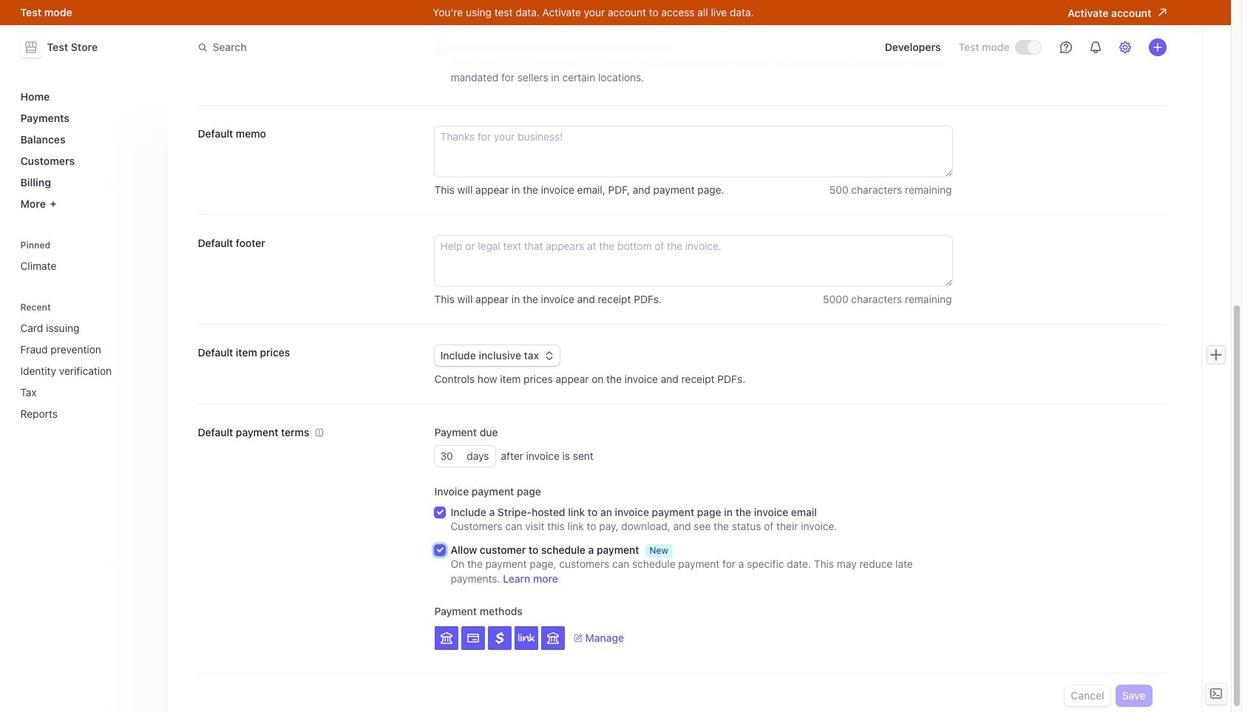 Task type: describe. For each thing, give the bounding box(es) containing it.
Search text field
[[189, 34, 606, 61]]

svg image
[[518, 630, 535, 647]]

Thanks for your business! text field
[[435, 126, 952, 177]]

edit pins image
[[145, 241, 153, 250]]

core navigation links element
[[14, 84, 159, 216]]

svg image
[[545, 351, 554, 360]]

clear history image
[[145, 303, 153, 312]]

notifications image
[[1090, 41, 1102, 53]]

2 recent element from the top
[[14, 316, 159, 426]]



Task type: locate. For each thing, give the bounding box(es) containing it.
help image
[[1060, 41, 1072, 53]]

None text field
[[435, 446, 467, 467]]

settings image
[[1119, 41, 1131, 53]]

recent element
[[14, 297, 159, 426], [14, 316, 159, 426]]

1 recent element from the top
[[14, 297, 159, 426]]

Help or legal text that appears at the bottom of the invoice. text field
[[435, 236, 952, 286]]

pinned element
[[14, 235, 159, 278]]

None search field
[[189, 34, 606, 61]]

Test mode checkbox
[[1016, 41, 1041, 54]]



Task type: vqa. For each thing, say whether or not it's contained in the screenshot.
Home
no



